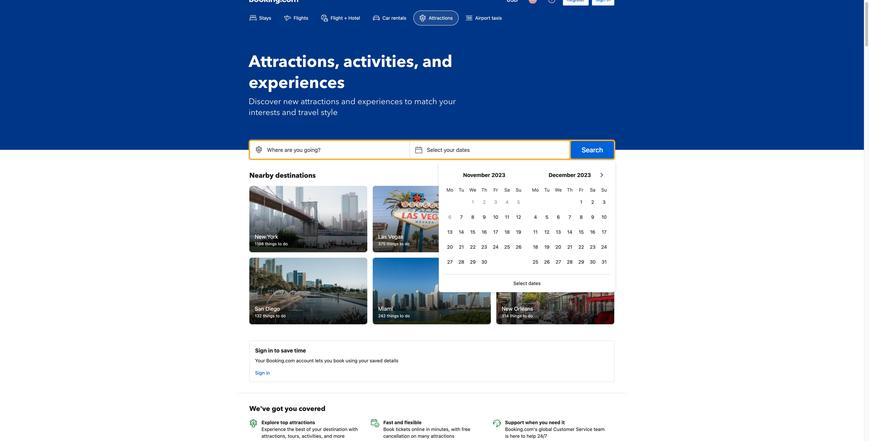 Task type: locate. For each thing, give the bounding box(es) containing it.
22 right "21 november 2023" option
[[470, 244, 476, 250]]

1 horizontal spatial activities,
[[344, 51, 419, 73]]

to left save
[[274, 347, 280, 354]]

314
[[502, 313, 509, 318]]

2 24 from the left
[[602, 244, 608, 250]]

1 horizontal spatial 24
[[602, 244, 608, 250]]

1 16 from the left
[[482, 229, 487, 235]]

1 vertical spatial in
[[266, 370, 270, 376]]

1 horizontal spatial 18
[[533, 244, 539, 250]]

21 left 22 option
[[459, 244, 464, 250]]

1 horizontal spatial 25
[[533, 259, 539, 265]]

13 inside 13 option
[[556, 229, 561, 235]]

nearby
[[250, 171, 274, 180]]

fr up 1 checkbox
[[580, 187, 584, 193]]

tu down december
[[545, 187, 550, 193]]

2 7 from the left
[[569, 214, 572, 220]]

10 right 9 option
[[602, 214, 607, 220]]

16 right "15" checkbox
[[482, 229, 487, 235]]

1 horizontal spatial 29
[[579, 259, 585, 265]]

7 for 7 november 2023 checkbox
[[460, 214, 463, 220]]

17 inside option
[[602, 229, 607, 235]]

115
[[502, 241, 508, 246]]

19 inside option
[[545, 244, 550, 250]]

2 grid from the left
[[530, 183, 610, 269]]

2 horizontal spatial you
[[540, 420, 548, 425]]

8 November 2023 checkbox
[[467, 210, 479, 224]]

1 30 from the left
[[482, 259, 488, 265]]

0 vertical spatial in
[[268, 347, 273, 354]]

24
[[493, 244, 499, 250], [602, 244, 608, 250]]

in
[[268, 347, 273, 354], [266, 370, 270, 376], [426, 426, 430, 432]]

with
[[349, 426, 358, 432], [452, 426, 461, 432]]

26 down west
[[516, 244, 522, 250]]

1 22 from the left
[[470, 244, 476, 250]]

0 horizontal spatial 20
[[447, 244, 453, 250]]

0 vertical spatial new
[[255, 233, 266, 240]]

26
[[516, 244, 522, 250], [544, 259, 550, 265]]

2 vertical spatial you
[[540, 420, 548, 425]]

4 November 2023 checkbox
[[502, 195, 513, 209]]

26 inside option
[[516, 244, 522, 250]]

19 December 2023 checkbox
[[542, 240, 553, 254]]

0 vertical spatial select
[[427, 147, 443, 153]]

1 horizontal spatial 4
[[534, 214, 537, 220]]

cancellation
[[384, 433, 410, 439]]

things
[[265, 241, 277, 246], [387, 241, 399, 246], [510, 241, 521, 246], [263, 313, 275, 318], [387, 313, 399, 318], [510, 313, 522, 318]]

0 horizontal spatial 26
[[516, 244, 522, 250]]

18
[[505, 229, 510, 235], [533, 244, 539, 250]]

0 horizontal spatial 2
[[483, 199, 486, 205]]

things down york
[[265, 241, 277, 246]]

0 horizontal spatial you
[[285, 404, 297, 413]]

1 1 from the left
[[472, 199, 474, 205]]

11 November 2023 checkbox
[[502, 210, 513, 224]]

2 14 from the left
[[568, 229, 573, 235]]

8 inside option
[[472, 214, 475, 220]]

1 horizontal spatial tu
[[545, 187, 550, 193]]

1 vertical spatial attractions
[[290, 420, 315, 425]]

new inside new orleans 314 things to do
[[502, 305, 513, 312]]

13 left 14 checkbox
[[448, 229, 453, 235]]

1 horizontal spatial 23
[[590, 244, 596, 250]]

minutes,
[[431, 426, 450, 432]]

1 mo from the left
[[447, 187, 454, 193]]

23 November 2023 checkbox
[[479, 240, 490, 254]]

0 vertical spatial dates
[[456, 147, 470, 153]]

1 15 from the left
[[471, 229, 476, 235]]

it
[[562, 420, 565, 425]]

2
[[483, 199, 486, 205], [592, 199, 595, 205]]

0 horizontal spatial 3
[[495, 199, 498, 205]]

1 December 2023 checkbox
[[576, 195, 587, 209]]

to down orleans
[[523, 313, 527, 318]]

8 inside checkbox
[[580, 214, 583, 220]]

1 su from the left
[[516, 187, 522, 193]]

0 horizontal spatial 1
[[472, 199, 474, 205]]

2 mo from the left
[[533, 187, 539, 193]]

0 horizontal spatial fr
[[494, 187, 498, 193]]

sign down "your"
[[255, 370, 265, 376]]

0 horizontal spatial 4
[[506, 199, 509, 205]]

6 December 2023 checkbox
[[553, 210, 565, 224]]

25
[[505, 244, 510, 250], [533, 259, 539, 265]]

0 horizontal spatial mo
[[447, 187, 454, 193]]

0 horizontal spatial 2023
[[492, 172, 506, 178]]

experiences
[[249, 72, 345, 94], [358, 96, 403, 107]]

to inside the las vegas 375 things to do
[[400, 241, 404, 246]]

taxis
[[492, 15, 502, 21]]

0 horizontal spatial 25
[[505, 244, 510, 250]]

explore top attractions experience the best of your destination with attractions, tours, activities, and more
[[262, 420, 358, 439]]

1 14 from the left
[[459, 229, 464, 235]]

24 inside checkbox
[[493, 244, 499, 250]]

2 th from the left
[[567, 187, 573, 193]]

2 22 from the left
[[579, 244, 585, 250]]

1 horizontal spatial 9
[[592, 214, 595, 220]]

2 28 from the left
[[567, 259, 573, 265]]

0 horizontal spatial 11
[[505, 214, 510, 220]]

27 for 27 november 2023 option
[[448, 259, 453, 265]]

15 inside option
[[579, 229, 584, 235]]

using
[[346, 358, 358, 363]]

18 left 19 december 2023 option
[[533, 244, 539, 250]]

10 right 9 november 2023 option
[[494, 214, 499, 220]]

2 17 from the left
[[602, 229, 607, 235]]

do right 132
[[281, 313, 286, 318]]

things inside the las vegas 375 things to do
[[387, 241, 399, 246]]

28 for "28 december 2023" option on the bottom of the page
[[567, 259, 573, 265]]

lets
[[315, 358, 323, 363]]

fr up 3 november 2023 checkbox
[[494, 187, 498, 193]]

1 vertical spatial 18
[[533, 244, 539, 250]]

2 2 from the left
[[592, 199, 595, 205]]

in up many
[[426, 426, 430, 432]]

24 for 24 december 2023 option
[[602, 244, 608, 250]]

do right the 26 november 2023 option
[[528, 241, 533, 246]]

21
[[459, 244, 464, 250], [568, 244, 573, 250]]

things down orleans
[[510, 313, 522, 318]]

2023 right december
[[578, 172, 592, 178]]

20 inside "checkbox"
[[447, 244, 453, 250]]

11
[[505, 214, 510, 220], [534, 229, 538, 235]]

1 for november
[[472, 199, 474, 205]]

18 right 17 november 2023 checkbox
[[505, 229, 510, 235]]

things for new york
[[265, 241, 277, 246]]

in inside the fast and flexible book tickets online in minutes, with free cancellation on many attractions
[[426, 426, 430, 432]]

fast and flexible book tickets online in minutes, with free cancellation on many attractions
[[384, 420, 471, 439]]

24 right 23 december 2023 option
[[602, 244, 608, 250]]

1 28 from the left
[[459, 259, 465, 265]]

3 for november 2023
[[495, 199, 498, 205]]

you right lets
[[325, 358, 332, 363]]

1 for december
[[581, 199, 583, 205]]

1
[[472, 199, 474, 205], [581, 199, 583, 205]]

1 horizontal spatial with
[[452, 426, 461, 432]]

0 vertical spatial 11
[[505, 214, 510, 220]]

we've got you covered
[[250, 404, 326, 413]]

grid for november
[[445, 183, 525, 269]]

2 20 from the left
[[556, 244, 562, 250]]

18 December 2023 checkbox
[[530, 240, 542, 254]]

0 horizontal spatial th
[[482, 187, 488, 193]]

0 horizontal spatial 27
[[448, 259, 453, 265]]

new
[[255, 233, 266, 240], [502, 305, 513, 312]]

0 horizontal spatial 5
[[518, 199, 520, 205]]

6
[[449, 214, 452, 220], [557, 214, 560, 220]]

2 November 2023 checkbox
[[479, 195, 490, 209]]

1 7 from the left
[[460, 214, 463, 220]]

do inside new york 1198 things to do
[[283, 241, 288, 246]]

key west image
[[497, 186, 615, 252]]

1 left 2 december 2023 checkbox
[[581, 199, 583, 205]]

0 horizontal spatial dates
[[456, 147, 470, 153]]

16 inside checkbox
[[482, 229, 487, 235]]

28
[[459, 259, 465, 265], [567, 259, 573, 265]]

22
[[470, 244, 476, 250], [579, 244, 585, 250]]

1 horizontal spatial 8
[[580, 214, 583, 220]]

sign in
[[255, 370, 270, 376]]

0 horizontal spatial 15
[[471, 229, 476, 235]]

0 horizontal spatial sa
[[505, 187, 510, 193]]

2 8 from the left
[[580, 214, 583, 220]]

3 for december 2023
[[603, 199, 606, 205]]

29 for 29 option
[[579, 259, 585, 265]]

with right destination
[[349, 426, 358, 432]]

attractions inside "explore top attractions experience the best of your destination with attractions, tours, activities, and more"
[[290, 420, 315, 425]]

30 right 29 option
[[590, 259, 596, 265]]

1 horizontal spatial 26
[[544, 259, 550, 265]]

2 fr from the left
[[580, 187, 584, 193]]

1 21 from the left
[[459, 244, 464, 250]]

th for december
[[567, 187, 573, 193]]

sa up 2 december 2023 checkbox
[[590, 187, 596, 193]]

1 horizontal spatial 13
[[556, 229, 561, 235]]

2 tu from the left
[[545, 187, 550, 193]]

things inside new orleans 314 things to do
[[510, 313, 522, 318]]

you inside support when you need it booking.com's global customer service team is here to help 24/7
[[540, 420, 548, 425]]

3 right 2 option
[[495, 199, 498, 205]]

2 left 3 november 2023 checkbox
[[483, 199, 486, 205]]

8 right 7 november 2023 checkbox
[[472, 214, 475, 220]]

30
[[482, 259, 488, 265], [590, 259, 596, 265]]

20
[[447, 244, 453, 250], [556, 244, 562, 250]]

in for sign in to save time
[[268, 347, 273, 354]]

11 for "11 november 2023" option at the right of page
[[505, 214, 510, 220]]

16
[[482, 229, 487, 235], [591, 229, 596, 235]]

with left the free
[[452, 426, 461, 432]]

grid
[[445, 183, 525, 269], [530, 183, 610, 269]]

select dates
[[514, 280, 541, 286]]

things for las vegas
[[387, 241, 399, 246]]

1 grid from the left
[[445, 183, 525, 269]]

attractions down 'minutes,'
[[431, 433, 455, 439]]

12 left 13 option
[[545, 229, 550, 235]]

1 9 from the left
[[483, 214, 486, 220]]

4 right 3 november 2023 checkbox
[[506, 199, 509, 205]]

19 right 18 november 2023 option
[[516, 229, 522, 235]]

th down december 2023
[[567, 187, 573, 193]]

1 vertical spatial dates
[[529, 280, 541, 286]]

21 inside option
[[459, 244, 464, 250]]

2 27 from the left
[[556, 259, 562, 265]]

1 vertical spatial sign
[[255, 370, 265, 376]]

1 horizontal spatial 16
[[591, 229, 596, 235]]

2 su from the left
[[602, 187, 608, 193]]

york
[[267, 233, 278, 240]]

1198
[[255, 241, 264, 246]]

0 horizontal spatial select
[[427, 147, 443, 153]]

0 vertical spatial activities,
[[344, 51, 419, 73]]

1 24 from the left
[[493, 244, 499, 250]]

4 left 5 december 2023 checkbox on the right of the page
[[534, 214, 537, 220]]

21 December 2023 checkbox
[[565, 240, 576, 254]]

14 right 13 option
[[568, 229, 573, 235]]

0 vertical spatial 26
[[516, 244, 522, 250]]

8 December 2023 checkbox
[[576, 210, 587, 224]]

13 right "12 december 2023" checkbox
[[556, 229, 561, 235]]

18 November 2023 checkbox
[[502, 225, 513, 239]]

fr
[[494, 187, 498, 193], [580, 187, 584, 193]]

1 2023 from the left
[[492, 172, 506, 178]]

13
[[448, 229, 453, 235], [556, 229, 561, 235]]

22 inside 'option'
[[579, 244, 585, 250]]

we for november
[[470, 187, 477, 193]]

in up the booking.com
[[268, 347, 273, 354]]

do right 242
[[405, 313, 410, 318]]

29 December 2023 checkbox
[[576, 255, 587, 269]]

15 right 14 checkbox
[[471, 229, 476, 235]]

1 10 from the left
[[494, 214, 499, 220]]

27 November 2023 checkbox
[[445, 255, 456, 269]]

0 horizontal spatial 14
[[459, 229, 464, 235]]

0 horizontal spatial 29
[[470, 259, 476, 265]]

to down west
[[523, 241, 526, 246]]

22 November 2023 checkbox
[[467, 240, 479, 254]]

1 horizontal spatial grid
[[530, 183, 610, 269]]

you up global
[[540, 420, 548, 425]]

0 horizontal spatial su
[[516, 187, 522, 193]]

9 right 8 checkbox
[[592, 214, 595, 220]]

1 inside 1 checkbox
[[581, 199, 583, 205]]

do for las vegas
[[405, 241, 410, 246]]

17 right 16 november 2023 checkbox
[[494, 229, 499, 235]]

do inside key west 115 things to do
[[528, 241, 533, 246]]

20 left "21 november 2023" option
[[447, 244, 453, 250]]

0 vertical spatial 19
[[516, 229, 522, 235]]

sign
[[255, 347, 267, 354], [255, 370, 265, 376]]

1 8 from the left
[[472, 214, 475, 220]]

30 December 2023 checkbox
[[587, 255, 599, 269]]

on
[[411, 433, 417, 439]]

2 30 from the left
[[590, 259, 596, 265]]

1 horizontal spatial 21
[[568, 244, 573, 250]]

6 inside checkbox
[[557, 214, 560, 220]]

to down the "vegas"
[[400, 241, 404, 246]]

24 for '24' checkbox on the bottom right of the page
[[493, 244, 499, 250]]

new up 1198
[[255, 233, 266, 240]]

time
[[294, 347, 306, 354]]

9 inside option
[[483, 214, 486, 220]]

1 fr from the left
[[494, 187, 498, 193]]

th up 2 option
[[482, 187, 488, 193]]

dates down 25 december 2023 option
[[529, 280, 541, 286]]

1 we from the left
[[470, 187, 477, 193]]

1 vertical spatial 5
[[546, 214, 549, 220]]

to down york
[[278, 241, 282, 246]]

0 horizontal spatial we
[[470, 187, 477, 193]]

las vegas 375 things to do
[[379, 233, 410, 246]]

12 right "11 november 2023" option at the right of page
[[517, 214, 522, 220]]

sign up "your"
[[255, 347, 267, 354]]

3
[[495, 199, 498, 205], [603, 199, 606, 205]]

29
[[470, 259, 476, 265], [579, 259, 585, 265]]

30 right 29 checkbox
[[482, 259, 488, 265]]

21 inside checkbox
[[568, 244, 573, 250]]

0 vertical spatial 18
[[505, 229, 510, 235]]

las
[[379, 233, 387, 240]]

19 inside option
[[516, 229, 522, 235]]

key west 115 things to do
[[502, 233, 533, 246]]

13 for 13 option
[[556, 229, 561, 235]]

san diego image
[[250, 258, 368, 324]]

1 vertical spatial 11
[[534, 229, 538, 235]]

25 left 26 december 2023 checkbox
[[533, 259, 539, 265]]

2 9 from the left
[[592, 214, 595, 220]]

do inside san diego 132 things to do
[[281, 313, 286, 318]]

14 for 14 december 2023 checkbox
[[568, 229, 573, 235]]

1 horizontal spatial sa
[[590, 187, 596, 193]]

2023 for december 2023
[[578, 172, 592, 178]]

we up 1 november 2023 checkbox at the top of page
[[470, 187, 477, 193]]

1 17 from the left
[[494, 229, 499, 235]]

to down the diego
[[276, 313, 280, 318]]

new for new orleans
[[502, 305, 513, 312]]

25 for 25 december 2023 option
[[533, 259, 539, 265]]

to left the match
[[405, 96, 413, 107]]

2 inside option
[[483, 199, 486, 205]]

29 right 28 option
[[470, 259, 476, 265]]

do inside new orleans 314 things to do
[[528, 313, 533, 318]]

14 November 2023 checkbox
[[456, 225, 467, 239]]

mo up 6 checkbox at right
[[447, 187, 454, 193]]

15 December 2023 checkbox
[[576, 225, 587, 239]]

2 23 from the left
[[590, 244, 596, 250]]

23
[[482, 244, 488, 250], [590, 244, 596, 250]]

22 right 21 checkbox
[[579, 244, 585, 250]]

26 inside checkbox
[[544, 259, 550, 265]]

24 inside option
[[602, 244, 608, 250]]

fr for november
[[494, 187, 498, 193]]

2 2023 from the left
[[578, 172, 592, 178]]

things down the diego
[[263, 313, 275, 318]]

1 horizontal spatial you
[[325, 358, 332, 363]]

7 right 6 december 2023 checkbox
[[569, 214, 572, 220]]

14 right 13 november 2023 'option'
[[459, 229, 464, 235]]

15
[[471, 229, 476, 235], [579, 229, 584, 235]]

0 horizontal spatial 7
[[460, 214, 463, 220]]

things for new orleans
[[510, 313, 522, 318]]

your inside attractions, activities, and experiences discover new attractions and experiences to match your interests and travel style
[[440, 96, 456, 107]]

25 inside option
[[533, 259, 539, 265]]

0 vertical spatial 12
[[517, 214, 522, 220]]

1 sign from the top
[[255, 347, 267, 354]]

1 27 from the left
[[448, 259, 453, 265]]

11 right 10 option
[[505, 214, 510, 220]]

13 inside 13 november 2023 'option'
[[448, 229, 453, 235]]

th
[[482, 187, 488, 193], [567, 187, 573, 193]]

attractions
[[429, 15, 453, 21]]

0 horizontal spatial 18
[[505, 229, 510, 235]]

1 with from the left
[[349, 426, 358, 432]]

match
[[415, 96, 438, 107]]

24 left 115
[[493, 244, 499, 250]]

su for november 2023
[[516, 187, 522, 193]]

car
[[383, 15, 390, 21]]

2 13 from the left
[[556, 229, 561, 235]]

1 vertical spatial 4
[[534, 214, 537, 220]]

6 November 2023 checkbox
[[445, 210, 456, 224]]

airport
[[476, 15, 491, 21]]

27 for 27 option
[[556, 259, 562, 265]]

0 vertical spatial sign
[[255, 347, 267, 354]]

when
[[526, 420, 538, 425]]

attractions right new on the left top
[[301, 96, 339, 107]]

17 inside checkbox
[[494, 229, 499, 235]]

1 horizontal spatial select
[[514, 280, 528, 286]]

25 down key
[[505, 244, 510, 250]]

1 horizontal spatial 30
[[590, 259, 596, 265]]

attractions up "best"
[[290, 420, 315, 425]]

1 horizontal spatial 12
[[545, 229, 550, 235]]

1 20 from the left
[[447, 244, 453, 250]]

0 horizontal spatial grid
[[445, 183, 525, 269]]

1 vertical spatial new
[[502, 305, 513, 312]]

0 horizontal spatial 22
[[470, 244, 476, 250]]

select your dates
[[427, 147, 470, 153]]

select
[[427, 147, 443, 153], [514, 280, 528, 286]]

th for november
[[482, 187, 488, 193]]

free
[[462, 426, 471, 432]]

new
[[283, 96, 299, 107]]

1 23 from the left
[[482, 244, 488, 250]]

9 December 2023 checkbox
[[587, 210, 599, 224]]

things inside key west 115 things to do
[[510, 241, 521, 246]]

0 horizontal spatial activities,
[[302, 433, 323, 439]]

2 inside checkbox
[[592, 199, 595, 205]]

2023
[[492, 172, 506, 178], [578, 172, 592, 178]]

20 December 2023 checkbox
[[553, 240, 565, 254]]

12 for 12 option
[[517, 214, 522, 220]]

7 December 2023 checkbox
[[565, 210, 576, 224]]

28 right 27 option
[[567, 259, 573, 265]]

do for san diego
[[281, 313, 286, 318]]

9 for 9 november 2023 option
[[483, 214, 486, 220]]

0 horizontal spatial tu
[[459, 187, 464, 193]]

your
[[440, 96, 456, 107], [444, 147, 455, 153], [359, 358, 369, 363], [312, 426, 322, 432]]

1 vertical spatial 26
[[544, 259, 550, 265]]

15 right 14 december 2023 checkbox
[[579, 229, 584, 235]]

here
[[510, 433, 520, 439]]

29 inside option
[[579, 259, 585, 265]]

4 inside checkbox
[[506, 199, 509, 205]]

15 for "15" checkbox
[[471, 229, 476, 235]]

22 inside option
[[470, 244, 476, 250]]

15 inside checkbox
[[471, 229, 476, 235]]

you
[[325, 358, 332, 363], [285, 404, 297, 413], [540, 420, 548, 425]]

16 December 2023 checkbox
[[587, 225, 599, 239]]

2 16 from the left
[[591, 229, 596, 235]]

new inside new york 1198 things to do
[[255, 233, 266, 240]]

9 for 9 option
[[592, 214, 595, 220]]

0 horizontal spatial 10
[[494, 214, 499, 220]]

2 1 from the left
[[581, 199, 583, 205]]

0 horizontal spatial 30
[[482, 259, 488, 265]]

0 horizontal spatial 19
[[516, 229, 522, 235]]

things down west
[[510, 241, 521, 246]]

2 6 from the left
[[557, 214, 560, 220]]

11 inside checkbox
[[534, 229, 538, 235]]

to down booking.com's
[[521, 433, 526, 439]]

1 6 from the left
[[449, 214, 452, 220]]

5 December 2023 checkbox
[[542, 210, 553, 224]]

16 right 15 december 2023 option
[[591, 229, 596, 235]]

242
[[379, 313, 386, 318]]

new up 314
[[502, 305, 513, 312]]

hotel
[[349, 15, 360, 21]]

search button
[[571, 141, 614, 159]]

6 left 7 november 2023 checkbox
[[449, 214, 452, 220]]

26 right 25 december 2023 option
[[544, 259, 550, 265]]

dates up november
[[456, 147, 470, 153]]

0 horizontal spatial 13
[[448, 229, 453, 235]]

support when you need it booking.com's global customer service team is here to help 24/7
[[506, 420, 605, 439]]

4 inside option
[[534, 214, 537, 220]]

1 horizontal spatial 7
[[569, 214, 572, 220]]

12 inside checkbox
[[545, 229, 550, 235]]

23 inside option
[[482, 244, 488, 250]]

1 horizontal spatial th
[[567, 187, 573, 193]]

attractions inside the fast and flexible book tickets online in minutes, with free cancellation on many attractions
[[431, 433, 455, 439]]

december 2023
[[549, 172, 592, 178]]

2 sa from the left
[[590, 187, 596, 193]]

28 for 28 option
[[459, 259, 465, 265]]

sa up 4 checkbox
[[505, 187, 510, 193]]

29 right "28 december 2023" option on the bottom of the page
[[579, 259, 585, 265]]

with inside the fast and flexible book tickets online in minutes, with free cancellation on many attractions
[[452, 426, 461, 432]]

2 21 from the left
[[568, 244, 573, 250]]

0 horizontal spatial 21
[[459, 244, 464, 250]]

to inside miami 242 things to do
[[400, 313, 404, 318]]

you for support when you need it booking.com's global customer service team is here to help 24/7
[[540, 420, 548, 425]]

0 horizontal spatial 8
[[472, 214, 475, 220]]

9 right 8 november 2023 option
[[483, 214, 486, 220]]

su
[[516, 187, 522, 193], [602, 187, 608, 193]]

attractions link
[[414, 11, 459, 25]]

5 right 4 checkbox
[[518, 199, 520, 205]]

28 November 2023 checkbox
[[456, 255, 467, 269]]

2 3 from the left
[[603, 199, 606, 205]]

1 13 from the left
[[448, 229, 453, 235]]

do down orleans
[[528, 313, 533, 318]]

7 inside 'option'
[[569, 214, 572, 220]]

12 inside option
[[517, 214, 522, 220]]

1 tu from the left
[[459, 187, 464, 193]]

and
[[423, 51, 453, 73], [342, 96, 356, 107], [282, 107, 297, 118], [395, 420, 404, 425], [324, 433, 332, 439]]

experience
[[262, 426, 286, 432]]

25 for 25 november 2023 checkbox
[[505, 244, 510, 250]]

2 29 from the left
[[579, 259, 585, 265]]

0 horizontal spatial 17
[[494, 229, 499, 235]]

23 inside option
[[590, 244, 596, 250]]

6 inside checkbox
[[449, 214, 452, 220]]

23 right 22 december 2023 'option'
[[590, 244, 596, 250]]

we
[[470, 187, 477, 193], [555, 187, 562, 193]]

4 December 2023 checkbox
[[530, 210, 542, 224]]

375
[[379, 241, 386, 246]]

8 right "7" 'option'
[[580, 214, 583, 220]]

1 horizontal spatial dates
[[529, 280, 541, 286]]

7 right 6 checkbox at right
[[460, 214, 463, 220]]

2 15 from the left
[[579, 229, 584, 235]]

su up 5 checkbox
[[516, 187, 522, 193]]

17 for 17 november 2023 checkbox
[[494, 229, 499, 235]]

1 sa from the left
[[505, 187, 510, 193]]

17 November 2023 checkbox
[[490, 225, 502, 239]]

9 inside option
[[592, 214, 595, 220]]

1 vertical spatial activities,
[[302, 433, 323, 439]]

2 we from the left
[[555, 187, 562, 193]]

do inside the las vegas 375 things to do
[[405, 241, 410, 246]]

25 inside checkbox
[[505, 244, 510, 250]]

20 inside checkbox
[[556, 244, 562, 250]]

things down the "vegas"
[[387, 241, 399, 246]]

2 right 1 checkbox
[[592, 199, 595, 205]]

19 right 18 option
[[545, 244, 550, 250]]

27 right 26 december 2023 checkbox
[[556, 259, 562, 265]]

0 vertical spatial 25
[[505, 244, 510, 250]]

things inside new york 1198 things to do
[[265, 241, 277, 246]]

5 November 2023 checkbox
[[513, 195, 525, 209]]

16 inside checkbox
[[591, 229, 596, 235]]

0 vertical spatial attractions
[[301, 96, 339, 107]]

11 inside option
[[505, 214, 510, 220]]

0 vertical spatial 5
[[518, 199, 520, 205]]

1 horizontal spatial 2
[[592, 199, 595, 205]]

1 3 from the left
[[495, 199, 498, 205]]

12
[[517, 214, 522, 220], [545, 229, 550, 235]]

things inside miami 242 things to do
[[387, 313, 399, 318]]

2 for november
[[483, 199, 486, 205]]

0 vertical spatial experiences
[[249, 72, 345, 94]]

7 inside checkbox
[[460, 214, 463, 220]]

27 December 2023 checkbox
[[553, 255, 565, 269]]

1 th from the left
[[482, 187, 488, 193]]

things down miami
[[387, 313, 399, 318]]

activities,
[[344, 51, 419, 73], [302, 433, 323, 439]]

6 right 5 december 2023 checkbox on the right of the page
[[557, 214, 560, 220]]

2 vertical spatial in
[[426, 426, 430, 432]]

2 sign from the top
[[255, 370, 265, 376]]

1 horizontal spatial 3
[[603, 199, 606, 205]]

1 vertical spatial 12
[[545, 229, 550, 235]]

search
[[582, 146, 604, 154]]

8
[[472, 214, 475, 220], [580, 214, 583, 220]]

2 for december
[[592, 199, 595, 205]]

do right 375
[[405, 241, 410, 246]]

4 for 4 option
[[534, 214, 537, 220]]

1 vertical spatial 19
[[545, 244, 550, 250]]

in for sign in
[[266, 370, 270, 376]]

21 for 21 checkbox
[[568, 244, 573, 250]]

20 right 19 december 2023 option
[[556, 244, 562, 250]]

things inside san diego 132 things to do
[[263, 313, 275, 318]]

29 inside checkbox
[[470, 259, 476, 265]]

23 right 22 option
[[482, 244, 488, 250]]

do inside miami 242 things to do
[[405, 313, 410, 318]]

1 2 from the left
[[483, 199, 486, 205]]

11 December 2023 checkbox
[[530, 225, 542, 239]]

0 horizontal spatial 9
[[483, 214, 486, 220]]

0 horizontal spatial 23
[[482, 244, 488, 250]]

1 horizontal spatial 5
[[546, 214, 549, 220]]

attractions,
[[262, 433, 287, 439]]

27 left 28 option
[[448, 259, 453, 265]]

6 for 6 december 2023 checkbox
[[557, 214, 560, 220]]

30 for 30 december 2023 option
[[590, 259, 596, 265]]

1 inside 1 november 2023 checkbox
[[472, 199, 474, 205]]

12 November 2023 checkbox
[[513, 210, 525, 224]]

1 29 from the left
[[470, 259, 476, 265]]

0 horizontal spatial 24
[[493, 244, 499, 250]]

2 with from the left
[[452, 426, 461, 432]]

we down december
[[555, 187, 562, 193]]

11 left "12 december 2023" checkbox
[[534, 229, 538, 235]]



Task type: describe. For each thing, give the bounding box(es) containing it.
5 for 5 checkbox
[[518, 199, 520, 205]]

mo for december
[[533, 187, 539, 193]]

sa for november 2023
[[505, 187, 510, 193]]

activities, inside "explore top attractions experience the best of your destination with attractions, tours, activities, and more"
[[302, 433, 323, 439]]

team
[[594, 426, 605, 432]]

7 for "7" 'option'
[[569, 214, 572, 220]]

customer
[[554, 426, 575, 432]]

style
[[321, 107, 338, 118]]

support
[[506, 420, 525, 425]]

west
[[513, 233, 525, 240]]

miami
[[379, 305, 393, 312]]

attractions inside attractions, activities, and experiences discover new attractions and experiences to match your interests and travel style
[[301, 96, 339, 107]]

miami image
[[373, 258, 491, 324]]

3 November 2023 checkbox
[[490, 195, 502, 209]]

31
[[602, 259, 607, 265]]

sa for december 2023
[[590, 187, 596, 193]]

do for new orleans
[[528, 313, 533, 318]]

10 November 2023 checkbox
[[490, 210, 502, 224]]

book
[[384, 426, 395, 432]]

15 November 2023 checkbox
[[467, 225, 479, 239]]

132
[[255, 313, 262, 318]]

car rentals link
[[367, 11, 412, 25]]

fr for december
[[580, 187, 584, 193]]

28 December 2023 checkbox
[[565, 255, 576, 269]]

16 November 2023 checkbox
[[479, 225, 490, 239]]

diego
[[266, 305, 280, 312]]

attractions, activities, and experiences discover new attractions and experiences to match your interests and travel style
[[249, 51, 456, 118]]

19 November 2023 checkbox
[[513, 225, 525, 239]]

booking.com
[[267, 358, 295, 363]]

november
[[464, 172, 491, 178]]

need
[[549, 420, 561, 425]]

12 December 2023 checkbox
[[542, 225, 553, 239]]

23 for 23 option
[[482, 244, 488, 250]]

and inside "explore top attractions experience the best of your destination with attractions, tours, activities, and more"
[[324, 433, 332, 439]]

18 for 18 option
[[533, 244, 539, 250]]

new orleans image
[[497, 258, 615, 324]]

5 for 5 december 2023 checkbox on the right of the page
[[546, 214, 549, 220]]

flight + hotel link
[[316, 11, 366, 25]]

to inside attractions, activities, and experiences discover new attractions and experiences to match your interests and travel style
[[405, 96, 413, 107]]

18 for 18 november 2023 option
[[505, 229, 510, 235]]

1 vertical spatial experiences
[[358, 96, 403, 107]]

with inside "explore top attractions experience the best of your destination with attractions, tours, activities, and more"
[[349, 426, 358, 432]]

31 December 2023 checkbox
[[599, 255, 610, 269]]

saved
[[370, 358, 383, 363]]

las vegas image
[[373, 186, 491, 252]]

16 for 16 december 2023 checkbox
[[591, 229, 596, 235]]

new york 1198 things to do
[[255, 233, 288, 246]]

13 for 13 november 2023 'option'
[[448, 229, 453, 235]]

2 December 2023 checkbox
[[587, 195, 599, 209]]

0 horizontal spatial experiences
[[249, 72, 345, 94]]

tours,
[[288, 433, 301, 439]]

flights link
[[279, 11, 314, 25]]

stays
[[259, 15, 271, 21]]

29 November 2023 checkbox
[[467, 255, 479, 269]]

grid for december
[[530, 183, 610, 269]]

your inside "explore top attractions experience the best of your destination with attractions, tours, activities, and more"
[[312, 426, 322, 432]]

more
[[334, 433, 345, 439]]

sign in to save time
[[255, 347, 306, 354]]

26 for 26 december 2023 checkbox
[[544, 259, 550, 265]]

to inside san diego 132 things to do
[[276, 313, 280, 318]]

13 November 2023 checkbox
[[445, 225, 456, 239]]

airport taxis
[[476, 15, 502, 21]]

25 December 2023 checkbox
[[530, 255, 542, 269]]

you for we've got you covered
[[285, 404, 297, 413]]

do for key west
[[528, 241, 533, 246]]

to inside support when you need it booking.com's global customer service team is here to help 24/7
[[521, 433, 526, 439]]

best
[[296, 426, 305, 432]]

your booking.com account lets you book using your saved details
[[255, 358, 399, 363]]

airport taxis link
[[460, 11, 508, 25]]

destination
[[323, 426, 348, 432]]

book
[[334, 358, 345, 363]]

26 for the 26 november 2023 option
[[516, 244, 522, 250]]

6 for 6 checkbox at right
[[449, 214, 452, 220]]

details
[[384, 358, 399, 363]]

booking.com image
[[250, 0, 298, 4]]

to inside new orleans 314 things to do
[[523, 313, 527, 318]]

things for san diego
[[263, 313, 275, 318]]

we've
[[250, 404, 270, 413]]

1 November 2023 checkbox
[[467, 195, 479, 209]]

top
[[281, 420, 288, 425]]

24 November 2023 checkbox
[[490, 240, 502, 254]]

tu for december
[[545, 187, 550, 193]]

2 10 from the left
[[602, 214, 607, 220]]

22 for 22 option
[[470, 244, 476, 250]]

of
[[307, 426, 311, 432]]

interests
[[249, 107, 280, 118]]

30 November 2023 checkbox
[[479, 255, 490, 269]]

26 December 2023 checkbox
[[542, 255, 553, 269]]

22 December 2023 checkbox
[[576, 240, 587, 254]]

25 November 2023 checkbox
[[502, 240, 513, 254]]

global
[[539, 426, 553, 432]]

service
[[576, 426, 593, 432]]

explore
[[262, 420, 279, 425]]

flights
[[294, 15, 308, 21]]

nearby destinations
[[250, 171, 316, 180]]

Where are you going? search field
[[250, 141, 410, 159]]

is
[[506, 433, 509, 439]]

30 for 30 november 2023 option
[[482, 259, 488, 265]]

15 for 15 december 2023 option
[[579, 229, 584, 235]]

things for key west
[[510, 241, 521, 246]]

to inside key west 115 things to do
[[523, 241, 526, 246]]

your
[[255, 358, 265, 363]]

tickets
[[396, 426, 411, 432]]

29 for 29 checkbox
[[470, 259, 476, 265]]

17 for 17 december 2023 option at the right bottom of the page
[[602, 229, 607, 235]]

many
[[418, 433, 430, 439]]

20 for 20 checkbox
[[556, 244, 562, 250]]

11 for 11 checkbox
[[534, 229, 538, 235]]

9 November 2023 checkbox
[[479, 210, 490, 224]]

orleans
[[515, 305, 534, 312]]

new for new york
[[255, 233, 266, 240]]

november 2023
[[464, 172, 506, 178]]

3 December 2023 checkbox
[[599, 195, 610, 209]]

save
[[281, 347, 293, 354]]

online
[[412, 426, 425, 432]]

and inside the fast and flexible book tickets online in minutes, with free cancellation on many attractions
[[395, 420, 404, 425]]

0 vertical spatial you
[[325, 358, 332, 363]]

flight
[[331, 15, 343, 21]]

key
[[502, 233, 511, 240]]

10 December 2023 checkbox
[[599, 210, 610, 224]]

san diego 132 things to do
[[255, 305, 286, 318]]

20 for 20 november 2023 "checkbox"
[[447, 244, 453, 250]]

17 December 2023 checkbox
[[599, 225, 610, 239]]

help
[[527, 433, 537, 439]]

do for new york
[[283, 241, 288, 246]]

16 for 16 november 2023 checkbox
[[482, 229, 487, 235]]

20 November 2023 checkbox
[[445, 240, 456, 254]]

4 for 4 checkbox
[[506, 199, 509, 205]]

mo for november
[[447, 187, 454, 193]]

12 for "12 december 2023" checkbox
[[545, 229, 550, 235]]

19 for 19 november 2023 option
[[516, 229, 522, 235]]

22 for 22 december 2023 'option'
[[579, 244, 585, 250]]

fast
[[384, 420, 394, 425]]

travel
[[299, 107, 319, 118]]

21 for "21 november 2023" option
[[459, 244, 464, 250]]

sign in link
[[253, 367, 273, 379]]

booking.com's
[[506, 426, 538, 432]]

13 December 2023 checkbox
[[553, 225, 565, 239]]

26 November 2023 checkbox
[[513, 240, 525, 254]]

sign for sign in
[[255, 370, 265, 376]]

19 for 19 december 2023 option
[[545, 244, 550, 250]]

8 for 8 checkbox
[[580, 214, 583, 220]]

to inside new york 1198 things to do
[[278, 241, 282, 246]]

sign for sign in to save time
[[255, 347, 267, 354]]

7 November 2023 checkbox
[[456, 210, 467, 224]]

su for december 2023
[[602, 187, 608, 193]]

14 December 2023 checkbox
[[565, 225, 576, 239]]

destinations
[[276, 171, 316, 180]]

activities, inside attractions, activities, and experiences discover new attractions and experiences to match your interests and travel style
[[344, 51, 419, 73]]

tu for november
[[459, 187, 464, 193]]

we for december
[[555, 187, 562, 193]]

account
[[296, 358, 314, 363]]

8 for 8 november 2023 option
[[472, 214, 475, 220]]

23 for 23 december 2023 option
[[590, 244, 596, 250]]

select for select dates
[[514, 280, 528, 286]]

new york image
[[250, 186, 368, 252]]

december
[[549, 172, 576, 178]]

flexible
[[405, 420, 422, 425]]

14 for 14 checkbox
[[459, 229, 464, 235]]

24 December 2023 checkbox
[[599, 240, 610, 254]]

23 December 2023 checkbox
[[587, 240, 599, 254]]

stays link
[[244, 11, 277, 25]]

the
[[287, 426, 294, 432]]

24/7
[[538, 433, 548, 439]]

flight + hotel
[[331, 15, 360, 21]]

new orleans 314 things to do
[[502, 305, 534, 318]]

2023 for november 2023
[[492, 172, 506, 178]]

covered
[[299, 404, 326, 413]]

21 November 2023 checkbox
[[456, 240, 467, 254]]

discover
[[249, 96, 281, 107]]

+
[[344, 15, 347, 21]]

car rentals
[[383, 15, 407, 21]]

select for select your dates
[[427, 147, 443, 153]]



Task type: vqa. For each thing, say whether or not it's contained in the screenshot.
the saved
yes



